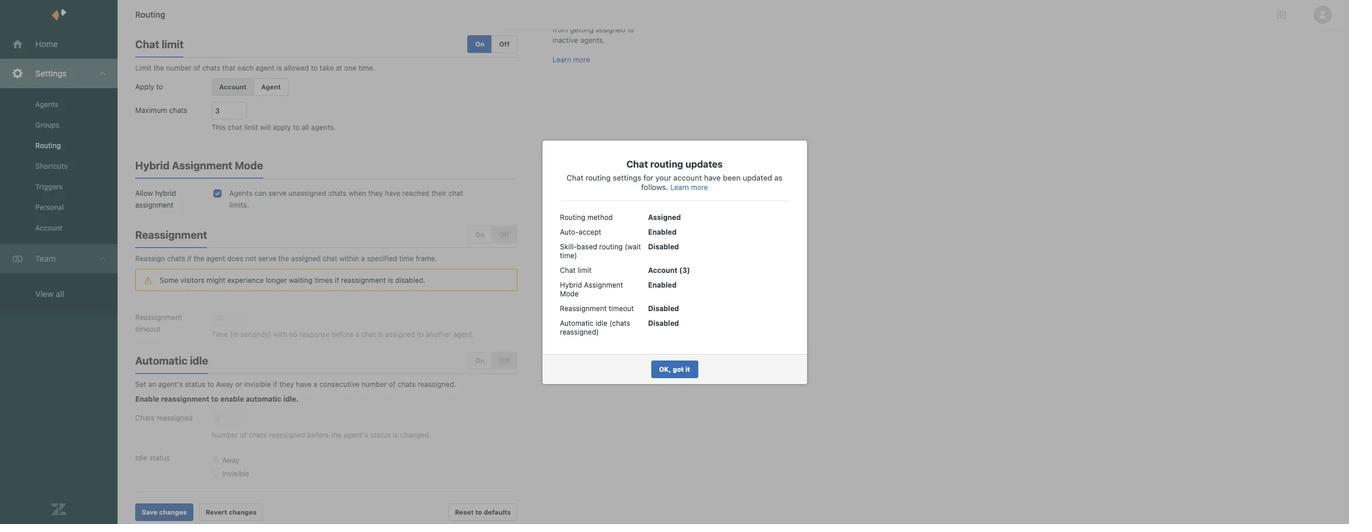 Task type: vqa. For each thing, say whether or not it's contained in the screenshot.


Task type: describe. For each thing, give the bounding box(es) containing it.
will
[[260, 123, 271, 132]]

assignment inside 'hybrid assignment mode'
[[584, 280, 623, 289]]

chats inside agents can serve unassigned chats when they have reached their chat limits.
[[329, 189, 347, 198]]

chats left that
[[202, 64, 221, 72]]

allowed
[[284, 64, 309, 72]]

Chats reassigned number field
[[212, 410, 247, 427]]

1 vertical spatial invisible
[[222, 470, 249, 478]]

reached
[[403, 189, 430, 198]]

reassigned.
[[418, 380, 456, 389]]

(3)
[[680, 266, 690, 274]]

0 horizontal spatial assignment
[[172, 159, 232, 172]]

of inside set an agent's status to away or invisible if they have a consecutive number of chats reassigned. enable reassignment to enable automatic idle.
[[389, 380, 396, 389]]

save changes button
[[135, 504, 193, 521]]

a inside reassignment timeout time (in seconds) with no response before a chat is assigned to another agent.
[[356, 330, 360, 339]]

with
[[273, 330, 287, 339]]

might
[[207, 276, 225, 285]]

visitors
[[181, 276, 205, 285]]

agents for agents can serve unassigned chats when they have reached their chat limits.
[[229, 189, 253, 198]]

chats inside set an agent's status to away or invisible if they have a consecutive number of chats reassigned. enable reassignment to enable automatic idle.
[[398, 380, 416, 389]]

apply
[[135, 82, 154, 91]]

set an agent's status to away or invisible if they have a consecutive number of chats reassigned. enable reassignment to enable automatic idle.
[[135, 380, 456, 404]]

1 horizontal spatial learn more link
[[671, 183, 708, 191]]

accept
[[579, 227, 602, 236]]

idle.
[[283, 395, 299, 404]]

limits.
[[229, 201, 249, 209]]

chats up some
[[167, 254, 185, 263]]

reassigned)
[[560, 327, 599, 336]]

0 horizontal spatial limit
[[162, 38, 184, 51]]

agents.
[[311, 123, 336, 132]]

the down consecutive
[[331, 431, 342, 440]]

based
[[577, 242, 597, 251]]

2 horizontal spatial if
[[335, 276, 339, 285]]

0 vertical spatial chat limit
[[135, 38, 184, 51]]

to left enable
[[211, 395, 219, 404]]

time.
[[359, 64, 375, 72]]

revert changes button
[[199, 504, 263, 521]]

zendesk products image
[[1278, 11, 1286, 19]]

1 vertical spatial agent's
[[344, 431, 368, 440]]

on for limit
[[475, 40, 485, 48]]

take
[[320, 64, 334, 72]]

maximum
[[135, 106, 167, 115]]

idle for automatic idle
[[190, 355, 208, 367]]

defaults
[[484, 508, 511, 516]]

idle
[[135, 454, 147, 463]]

some
[[160, 276, 179, 285]]

have inside set an agent's status to away or invisible if they have a consecutive number of chats reassigned. enable reassignment to enable automatic idle.
[[296, 380, 312, 389]]

automatic
[[246, 395, 282, 404]]

1 vertical spatial away
[[222, 456, 240, 465]]

number
[[212, 431, 238, 440]]

ok,
[[659, 365, 671, 373]]

when
[[349, 189, 367, 198]]

learn for leftmost learn more "link"
[[553, 55, 572, 64]]

time)
[[560, 251, 577, 260]]

triggers
[[35, 182, 63, 191]]

chat inside chat routing settings for your account have been updated as follows.
[[567, 173, 584, 182]]

routing method
[[560, 213, 613, 221]]

waiting
[[289, 276, 313, 285]]

have inside agents can serve unassigned chats when they have reached their chat limits.
[[385, 189, 401, 198]]

2 horizontal spatial routing
[[560, 213, 586, 221]]

1 vertical spatial reassigned
[[269, 431, 306, 440]]

assignment
[[135, 201, 174, 209]]

automatic for automatic idle
[[135, 355, 187, 367]]

1 vertical spatial status
[[370, 431, 391, 440]]

unassigned
[[289, 189, 327, 198]]

to inside button
[[476, 508, 482, 516]]

off button for idle
[[492, 352, 518, 370]]

agent button
[[254, 78, 288, 96]]

to right apply
[[293, 123, 300, 132]]

number inside set an agent's status to away or invisible if they have a consecutive number of chats reassigned. enable reassignment to enable automatic idle.
[[362, 380, 387, 389]]

off for idle
[[499, 357, 510, 364]]

reset to defaults
[[455, 508, 511, 516]]

another
[[426, 330, 451, 339]]

idle for automatic idle (chats reassigned)
[[596, 318, 608, 327]]

ok, got it
[[659, 365, 690, 373]]

2 off button from the top
[[492, 226, 518, 244]]

is inside reassignment timeout time (in seconds) with no response before a chat is assigned to another agent.
[[378, 330, 383, 339]]

0 horizontal spatial assigned
[[291, 254, 321, 263]]

time
[[400, 254, 414, 263]]

chats reassigned
[[135, 414, 193, 423]]

1 vertical spatial hybrid assignment mode
[[560, 280, 623, 298]]

specified
[[367, 254, 398, 263]]

0 horizontal spatial learn more link
[[553, 55, 590, 64]]

enabled for hybrid assignment mode
[[648, 280, 677, 289]]

this chat limit will apply to all agents.
[[212, 123, 336, 132]]

the right limit
[[153, 64, 164, 72]]

0 vertical spatial of
[[194, 64, 200, 72]]

(in
[[230, 330, 239, 339]]

1 vertical spatial routing
[[35, 141, 61, 150]]

reset
[[455, 508, 474, 516]]

0 horizontal spatial before
[[308, 431, 329, 440]]

assigned inside reassignment timeout time (in seconds) with no response before a chat is assigned to another agent.
[[385, 330, 415, 339]]

is left changed.
[[393, 431, 398, 440]]

longer
[[266, 276, 287, 285]]

reassign chats if the agent does not serve the assigned chat within a specified time frame.
[[135, 254, 437, 263]]

on button for limit
[[468, 35, 492, 53]]

automatic idle
[[135, 355, 208, 367]]

reassignment for reassignment timeout time (in seconds) with no response before a chat is assigned to another agent.
[[135, 313, 182, 322]]

a inside set an agent's status to away or invisible if they have a consecutive number of chats reassigned. enable reassignment to enable automatic idle.
[[314, 380, 318, 389]]

0 horizontal spatial agent
[[206, 254, 225, 263]]

agent's inside set an agent's status to away or invisible if they have a consecutive number of chats reassigned. enable reassignment to enable automatic idle.
[[158, 380, 183, 389]]

before inside reassignment timeout time (in seconds) with no response before a chat is assigned to another agent.
[[332, 330, 354, 339]]

times
[[315, 276, 333, 285]]

each
[[238, 64, 254, 72]]

Reassignment timeout number field
[[212, 309, 247, 327]]

the up the longer
[[278, 254, 289, 263]]

agent
[[261, 83, 281, 91]]

(chats
[[610, 318, 631, 327]]

as
[[775, 173, 783, 182]]

0 horizontal spatial if
[[187, 254, 192, 263]]

groups
[[35, 121, 59, 129]]

their
[[432, 189, 447, 198]]

the up 'visitors'
[[194, 254, 204, 263]]

serve inside agents can serve unassigned chats when they have reached their chat limits.
[[269, 189, 287, 198]]

2 vertical spatial limit
[[578, 266, 592, 274]]

2 off from the top
[[499, 231, 510, 238]]

seconds)
[[241, 330, 271, 339]]

1 horizontal spatial of
[[240, 431, 247, 440]]

save changes
[[142, 508, 187, 516]]

1 vertical spatial serve
[[258, 254, 276, 263]]

revert changes
[[206, 508, 257, 516]]

0 vertical spatial reassignment
[[341, 276, 386, 285]]

apply
[[273, 123, 291, 132]]

consecutive
[[320, 380, 360, 389]]

0 horizontal spatial account
[[35, 224, 63, 232]]

learn for right learn more "link"
[[671, 183, 689, 191]]

0 horizontal spatial status
[[149, 454, 170, 463]]

timeout for reassignment timeout
[[609, 304, 634, 313]]

chat right this
[[228, 123, 242, 132]]

skill-
[[560, 242, 577, 251]]

skill-based routing (wait time)
[[560, 242, 641, 260]]

to inside reassignment timeout time (in seconds) with no response before a chat is assigned to another agent.
[[417, 330, 424, 339]]

personal
[[35, 203, 64, 212]]

disabled for skill-based routing (wait time)
[[648, 242, 679, 251]]

ok, got it button
[[651, 360, 698, 378]]

0 horizontal spatial reassigned
[[157, 414, 193, 423]]

your
[[656, 173, 672, 182]]

shortcuts
[[35, 162, 68, 171]]

chat down time)
[[560, 266, 576, 274]]

allow hybrid assignment
[[135, 189, 176, 209]]

changes for save changes
[[159, 508, 187, 516]]

timeout for reassignment timeout time (in seconds) with no response before a chat is assigned to another agent.
[[135, 325, 161, 334]]

1 horizontal spatial learn more
[[671, 183, 708, 191]]

hybrid inside 'hybrid assignment mode'
[[560, 280, 582, 289]]

apply to
[[135, 82, 163, 91]]

chats right maximum
[[169, 106, 187, 115]]

automatic for automatic idle (chats reassigned)
[[560, 318, 594, 327]]

chats right number in the bottom of the page
[[249, 431, 267, 440]]

reassignment timeout
[[560, 304, 634, 313]]

Invisible radio
[[212, 469, 219, 477]]

to right "apply"
[[156, 82, 163, 91]]

0 horizontal spatial mode
[[235, 159, 263, 172]]



Task type: locate. For each thing, give the bounding box(es) containing it.
away inside set an agent's status to away or invisible if they have a consecutive number of chats reassigned. enable reassignment to enable automatic idle.
[[216, 380, 233, 389]]

1 vertical spatial learn more
[[671, 183, 708, 191]]

1 changes from the left
[[159, 508, 187, 516]]

limit up apply to
[[162, 38, 184, 51]]

0 horizontal spatial a
[[314, 380, 318, 389]]

2 vertical spatial if
[[273, 380, 278, 389]]

assigned left another
[[385, 330, 415, 339]]

have up idle.
[[296, 380, 312, 389]]

0 vertical spatial learn more
[[553, 55, 590, 64]]

0 horizontal spatial all
[[56, 289, 64, 299]]

chat
[[135, 38, 159, 51], [627, 159, 648, 169], [567, 173, 584, 182], [560, 266, 576, 274]]

1 vertical spatial on
[[475, 231, 485, 238]]

assigned
[[648, 213, 681, 221]]

1 horizontal spatial changes
[[229, 508, 257, 516]]

learn more
[[553, 55, 590, 64], [671, 183, 708, 191]]

1 horizontal spatial learn
[[671, 183, 689, 191]]

limit down based
[[578, 266, 592, 274]]

timeout inside reassignment timeout time (in seconds) with no response before a chat is assigned to another agent.
[[135, 325, 161, 334]]

reassignment inside reassignment timeout time (in seconds) with no response before a chat is assigned to another agent.
[[135, 313, 182, 322]]

learn more link
[[553, 55, 590, 64], [671, 183, 708, 191]]

enabled down assigned
[[648, 227, 677, 236]]

disabled for automatic idle (chats reassigned)
[[648, 318, 679, 327]]

automatic down reassignment timeout
[[560, 318, 594, 327]]

account for account button
[[219, 83, 247, 91]]

0 vertical spatial automatic
[[560, 318, 594, 327]]

1 horizontal spatial idle
[[596, 318, 608, 327]]

agent left does
[[206, 254, 225, 263]]

agent's
[[158, 380, 183, 389], [344, 431, 368, 440]]

the
[[153, 64, 164, 72], [194, 254, 204, 263], [278, 254, 289, 263], [331, 431, 342, 440]]

auto-
[[560, 227, 579, 236]]

limit left will
[[244, 123, 258, 132]]

Maximum chats number field
[[212, 102, 247, 119]]

changes right revert
[[229, 508, 257, 516]]

1 horizontal spatial a
[[356, 330, 360, 339]]

0 vertical spatial a
[[361, 254, 365, 263]]

0 horizontal spatial hybrid
[[135, 159, 170, 172]]

view
[[35, 289, 54, 299]]

does
[[227, 254, 244, 263]]

have down the updates
[[704, 173, 721, 182]]

automatic idle (chats reassigned)
[[560, 318, 631, 336]]

0 vertical spatial learn
[[553, 55, 572, 64]]

if right times
[[335, 276, 339, 285]]

routing
[[135, 9, 165, 19], [35, 141, 61, 150], [560, 213, 586, 221]]

1 horizontal spatial all
[[302, 123, 309, 132]]

0 horizontal spatial of
[[194, 64, 200, 72]]

3 on button from the top
[[468, 352, 492, 370]]

chats
[[135, 414, 155, 423]]

chat inside reassignment timeout time (in seconds) with no response before a chat is assigned to another agent.
[[361, 330, 376, 339]]

hybrid
[[155, 189, 176, 198]]

reassignment for reassignment
[[135, 229, 207, 241]]

1 off button from the top
[[492, 35, 518, 53]]

account (3)
[[648, 266, 690, 274]]

reassignment up chats reassigned
[[161, 395, 209, 404]]

Away radio
[[212, 455, 219, 463]]

0 horizontal spatial learn more
[[553, 55, 590, 64]]

reassignment down some
[[135, 313, 182, 322]]

1 vertical spatial mode
[[560, 289, 579, 298]]

agents for agents
[[35, 100, 58, 109]]

account down that
[[219, 83, 247, 91]]

0 vertical spatial on button
[[468, 35, 492, 53]]

on button
[[468, 35, 492, 53], [468, 226, 492, 244], [468, 352, 492, 370]]

off button for limit
[[492, 35, 518, 53]]

1 horizontal spatial assigned
[[385, 330, 415, 339]]

if
[[187, 254, 192, 263], [335, 276, 339, 285], [273, 380, 278, 389]]

0 vertical spatial assignment
[[172, 159, 232, 172]]

1 off from the top
[[499, 40, 510, 48]]

invisible inside set an agent's status to away or invisible if they have a consecutive number of chats reassigned. enable reassignment to enable automatic idle.
[[244, 380, 271, 389]]

chat left the within
[[323, 254, 337, 263]]

it
[[686, 365, 690, 373]]

reassign
[[135, 254, 165, 263]]

mode
[[235, 159, 263, 172], [560, 289, 579, 298]]

agents inside agents can serve unassigned chats when they have reached their chat limits.
[[229, 189, 253, 198]]

auto-accept
[[560, 227, 602, 236]]

0 vertical spatial invisible
[[244, 380, 271, 389]]

reset to defaults button
[[449, 504, 518, 521]]

0 vertical spatial disabled
[[648, 242, 679, 251]]

1 horizontal spatial before
[[332, 330, 354, 339]]

revert
[[206, 508, 227, 516]]

chat for limits.
[[449, 189, 463, 198]]

2 vertical spatial of
[[240, 431, 247, 440]]

to
[[311, 64, 318, 72], [156, 82, 163, 91], [293, 123, 300, 132], [417, 330, 424, 339], [208, 380, 214, 389], [211, 395, 219, 404], [476, 508, 482, 516]]

1 vertical spatial all
[[56, 289, 64, 299]]

one
[[344, 64, 357, 72]]

0 vertical spatial number
[[166, 64, 192, 72]]

reassignment down the within
[[341, 276, 386, 285]]

if inside set an agent's status to away or invisible if they have a consecutive number of chats reassigned. enable reassignment to enable automatic idle.
[[273, 380, 278, 389]]

routing for settings
[[586, 173, 611, 182]]

2 horizontal spatial limit
[[578, 266, 592, 274]]

0 vertical spatial all
[[302, 123, 309, 132]]

0 vertical spatial serve
[[269, 189, 287, 198]]

disabled for reassignment timeout
[[648, 304, 679, 313]]

(wait
[[625, 242, 641, 251]]

they right when
[[369, 189, 383, 198]]

2 vertical spatial routing
[[599, 242, 623, 251]]

away right 'away' radio at bottom
[[222, 456, 240, 465]]

0 horizontal spatial more
[[574, 55, 590, 64]]

0 vertical spatial have
[[704, 173, 721, 182]]

0 horizontal spatial number
[[166, 64, 192, 72]]

team
[[35, 254, 56, 263]]

changed.
[[400, 431, 431, 440]]

routing down groups
[[35, 141, 61, 150]]

0 horizontal spatial chat limit
[[135, 38, 184, 51]]

1 horizontal spatial account
[[219, 83, 247, 91]]

0 vertical spatial assigned
[[291, 254, 321, 263]]

status down automatic idle
[[185, 380, 206, 389]]

is left another
[[378, 330, 383, 339]]

response
[[299, 330, 330, 339]]

agents up limits.
[[229, 189, 253, 198]]

1 vertical spatial reassignment
[[560, 304, 607, 313]]

1 vertical spatial more
[[691, 183, 708, 191]]

1 horizontal spatial number
[[362, 380, 387, 389]]

routing for updates
[[651, 159, 684, 169]]

mode up can
[[235, 159, 263, 172]]

chat up routing method
[[567, 173, 584, 182]]

1 horizontal spatial automatic
[[560, 318, 594, 327]]

have inside chat routing settings for your account have been updated as follows.
[[704, 173, 721, 182]]

of
[[194, 64, 200, 72], [389, 380, 396, 389], [240, 431, 247, 440]]

2 disabled from the top
[[648, 304, 679, 313]]

1 horizontal spatial routing
[[135, 9, 165, 19]]

status inside set an agent's status to away or invisible if they have a consecutive number of chats reassigned. enable reassignment to enable automatic idle.
[[185, 380, 206, 389]]

account button
[[212, 78, 254, 96]]

1 horizontal spatial chat limit
[[560, 266, 592, 274]]

off button
[[492, 35, 518, 53], [492, 226, 518, 244], [492, 352, 518, 370]]

to left the 'or'
[[208, 380, 214, 389]]

disabled down account (3)
[[648, 304, 679, 313]]

account left (3)
[[648, 266, 678, 274]]

chats left when
[[329, 189, 347, 198]]

chat inside agents can serve unassigned chats when they have reached their chat limits.
[[449, 189, 463, 198]]

is left disabled.
[[388, 276, 393, 285]]

1 vertical spatial chat limit
[[560, 266, 592, 274]]

follows.
[[642, 182, 669, 191]]

serve right can
[[269, 189, 287, 198]]

0 vertical spatial enabled
[[648, 227, 677, 236]]

no
[[289, 330, 297, 339]]

updates
[[686, 159, 723, 169]]

if up "automatic"
[[273, 380, 278, 389]]

1 vertical spatial reassignment
[[161, 395, 209, 404]]

have left reached on the left top of the page
[[385, 189, 401, 198]]

account inside button
[[219, 83, 247, 91]]

assignment up reassignment timeout
[[584, 280, 623, 289]]

automatic up an
[[135, 355, 187, 367]]

routing inside skill-based routing (wait time)
[[599, 242, 623, 251]]

timeout up the (chats
[[609, 304, 634, 313]]

0 vertical spatial hybrid assignment mode
[[135, 159, 263, 172]]

reassignment
[[135, 229, 207, 241], [560, 304, 607, 313], [135, 313, 182, 322]]

method
[[588, 213, 613, 221]]

chats
[[202, 64, 221, 72], [169, 106, 187, 115], [329, 189, 347, 198], [167, 254, 185, 263], [398, 380, 416, 389], [249, 431, 267, 440]]

reassigned down idle.
[[269, 431, 306, 440]]

all
[[302, 123, 309, 132], [56, 289, 64, 299]]

3 off button from the top
[[492, 352, 518, 370]]

hybrid assignment mode down this
[[135, 159, 263, 172]]

number right consecutive
[[362, 380, 387, 389]]

reassignment timeout time (in seconds) with no response before a chat is assigned to another agent.
[[135, 313, 474, 339]]

routing inside chat routing settings for your account have been updated as follows.
[[586, 173, 611, 182]]

1 horizontal spatial reassigned
[[269, 431, 306, 440]]

that
[[222, 64, 236, 72]]

0 vertical spatial account
[[219, 83, 247, 91]]

they inside set an agent's status to away or invisible if they have a consecutive number of chats reassigned. enable reassignment to enable automatic idle.
[[280, 380, 294, 389]]

1 horizontal spatial assignment
[[584, 280, 623, 289]]

limit the number of chats that each agent is allowed to take at one time.
[[135, 64, 375, 72]]

account
[[674, 173, 702, 182]]

chat up settings
[[627, 159, 648, 169]]

0 vertical spatial off button
[[492, 35, 518, 53]]

this
[[212, 123, 226, 132]]

1 vertical spatial idle
[[190, 355, 208, 367]]

updated
[[743, 173, 773, 182]]

enable
[[135, 395, 159, 404]]

hybrid up allow in the left of the page
[[135, 159, 170, 172]]

settings
[[613, 173, 642, 182]]

time
[[212, 330, 228, 339]]

3 disabled from the top
[[648, 318, 679, 327]]

account for account (3)
[[648, 266, 678, 274]]

allow
[[135, 189, 153, 198]]

is
[[277, 64, 282, 72], [388, 276, 393, 285], [378, 330, 383, 339], [393, 431, 398, 440]]

been
[[723, 173, 741, 182]]

an
[[148, 380, 156, 389]]

2 vertical spatial on button
[[468, 352, 492, 370]]

2 on button from the top
[[468, 226, 492, 244]]

0 vertical spatial reassigned
[[157, 414, 193, 423]]

routing up limit
[[135, 9, 165, 19]]

1 vertical spatial on button
[[468, 226, 492, 244]]

reassigned right chats
[[157, 414, 193, 423]]

learn
[[553, 55, 572, 64], [671, 183, 689, 191]]

1 vertical spatial off
[[499, 231, 510, 238]]

reassignment inside set an agent's status to away or invisible if they have a consecutive number of chats reassigned. enable reassignment to enable automatic idle.
[[161, 395, 209, 404]]

off for limit
[[499, 40, 510, 48]]

automatic inside automatic idle (chats reassigned)
[[560, 318, 594, 327]]

1 vertical spatial hybrid
[[560, 280, 582, 289]]

1 horizontal spatial hybrid
[[560, 280, 582, 289]]

routing up auto-
[[560, 213, 586, 221]]

of left reassigned.
[[389, 380, 396, 389]]

serve right "not"
[[258, 254, 276, 263]]

settings
[[35, 68, 67, 78]]

routing left (wait
[[599, 242, 623, 251]]

changes inside button
[[229, 508, 257, 516]]

enabled
[[648, 227, 677, 236], [648, 280, 677, 289]]

2 vertical spatial routing
[[560, 213, 586, 221]]

2 changes from the left
[[229, 508, 257, 516]]

routing left settings
[[586, 173, 611, 182]]

assigned up waiting
[[291, 254, 321, 263]]

chat limit down time)
[[560, 266, 592, 274]]

agent's right an
[[158, 380, 183, 389]]

mode up reassignment timeout
[[560, 289, 579, 298]]

reassignment up reassign
[[135, 229, 207, 241]]

2 horizontal spatial account
[[648, 266, 678, 274]]

before down set an agent's status to away or invisible if they have a consecutive number of chats reassigned. enable reassignment to enable automatic idle.
[[308, 431, 329, 440]]

2 vertical spatial disabled
[[648, 318, 679, 327]]

0 horizontal spatial automatic
[[135, 355, 187, 367]]

1 vertical spatial timeout
[[135, 325, 161, 334]]

1 vertical spatial assigned
[[385, 330, 415, 339]]

0 vertical spatial agent
[[256, 64, 275, 72]]

1 disabled from the top
[[648, 242, 679, 251]]

0 vertical spatial status
[[185, 380, 206, 389]]

or
[[235, 380, 242, 389]]

have
[[704, 173, 721, 182], [385, 189, 401, 198], [296, 380, 312, 389]]

they up idle.
[[280, 380, 294, 389]]

status
[[185, 380, 206, 389], [370, 431, 391, 440], [149, 454, 170, 463]]

1 vertical spatial have
[[385, 189, 401, 198]]

more for right learn more "link"
[[691, 183, 708, 191]]

2 vertical spatial have
[[296, 380, 312, 389]]

changes for revert changes
[[229, 508, 257, 516]]

away left the 'or'
[[216, 380, 233, 389]]

agents can serve unassigned chats when they have reached their chat limits.
[[229, 189, 465, 209]]

chats left reassigned.
[[398, 380, 416, 389]]

2 enabled from the top
[[648, 280, 677, 289]]

routing up "your"
[[651, 159, 684, 169]]

a right the within
[[361, 254, 365, 263]]

agent.
[[453, 330, 474, 339]]

agent right the each
[[256, 64, 275, 72]]

disabled up account (3)
[[648, 242, 679, 251]]

0 vertical spatial if
[[187, 254, 192, 263]]

chat for within
[[323, 254, 337, 263]]

agents up groups
[[35, 100, 58, 109]]

disabled right the (chats
[[648, 318, 679, 327]]

number of chats reassigned before the agent's status is changed.
[[212, 431, 431, 440]]

0 horizontal spatial learn
[[553, 55, 572, 64]]

status left changed.
[[370, 431, 391, 440]]

chat
[[228, 123, 242, 132], [449, 189, 463, 198], [323, 254, 337, 263], [361, 330, 376, 339]]

1 horizontal spatial if
[[273, 380, 278, 389]]

on
[[475, 40, 485, 48], [475, 231, 485, 238], [475, 357, 485, 364]]

changes right save at left
[[159, 508, 187, 516]]

0 vertical spatial limit
[[162, 38, 184, 51]]

home
[[35, 39, 58, 49]]

idle status
[[135, 454, 170, 463]]

agent's down consecutive
[[344, 431, 368, 440]]

1 vertical spatial account
[[35, 224, 63, 232]]

of right number in the bottom of the page
[[240, 431, 247, 440]]

is left allowed
[[277, 64, 282, 72]]

1 vertical spatial limit
[[244, 123, 258, 132]]

for
[[644, 173, 654, 182]]

all right view on the left
[[56, 289, 64, 299]]

enabled down account (3)
[[648, 280, 677, 289]]

chat routing updates
[[627, 159, 723, 169]]

0 vertical spatial on
[[475, 40, 485, 48]]

invisible right invisible radio
[[222, 470, 249, 478]]

number right limit
[[166, 64, 192, 72]]

hybrid assignment mode up reassignment timeout
[[560, 280, 623, 298]]

1 on from the top
[[475, 40, 485, 48]]

on for idle
[[475, 357, 485, 364]]

to left take
[[311, 64, 318, 72]]

changes inside button
[[159, 508, 187, 516]]

they inside agents can serve unassigned chats when they have reached their chat limits.
[[369, 189, 383, 198]]

chat right their
[[449, 189, 463, 198]]

more for leftmost learn more "link"
[[574, 55, 590, 64]]

enabled for auto-accept
[[648, 227, 677, 236]]

at
[[336, 64, 342, 72]]

2 horizontal spatial status
[[370, 431, 391, 440]]

0 vertical spatial away
[[216, 380, 233, 389]]

to right reset
[[476, 508, 482, 516]]

a right response
[[356, 330, 360, 339]]

1 on button from the top
[[468, 35, 492, 53]]

1 horizontal spatial limit
[[244, 123, 258, 132]]

0 vertical spatial they
[[369, 189, 383, 198]]

1 vertical spatial of
[[389, 380, 396, 389]]

1 horizontal spatial reassignment
[[341, 276, 386, 285]]

3 off from the top
[[499, 357, 510, 364]]

0 vertical spatial mode
[[235, 159, 263, 172]]

a left consecutive
[[314, 380, 318, 389]]

reassignment for reassignment timeout
[[560, 304, 607, 313]]

hybrid down time)
[[560, 280, 582, 289]]

agents
[[35, 100, 58, 109], [229, 189, 253, 198]]

mode inside 'hybrid assignment mode'
[[560, 289, 579, 298]]

0 horizontal spatial timeout
[[135, 325, 161, 334]]

assignment down this
[[172, 159, 232, 172]]

all left agents.
[[302, 123, 309, 132]]

chat for is
[[361, 330, 376, 339]]

idle inside automatic idle (chats reassigned)
[[596, 318, 608, 327]]

chat up limit
[[135, 38, 159, 51]]

serve
[[269, 189, 287, 198], [258, 254, 276, 263]]

limit
[[135, 64, 151, 72]]

on button for idle
[[468, 352, 492, 370]]

0 vertical spatial routing
[[135, 9, 165, 19]]

1 enabled from the top
[[648, 227, 677, 236]]

view all
[[35, 289, 64, 299]]

before right response
[[332, 330, 354, 339]]

timeout up automatic idle
[[135, 325, 161, 334]]

2 on from the top
[[475, 231, 485, 238]]

frame.
[[416, 254, 437, 263]]

some visitors might experience longer waiting times if reassignment is disabled.
[[160, 276, 426, 285]]

status right idle
[[149, 454, 170, 463]]

1 vertical spatial enabled
[[648, 280, 677, 289]]

to left another
[[417, 330, 424, 339]]

chat limit up limit
[[135, 38, 184, 51]]

enable
[[220, 395, 244, 404]]

3 on from the top
[[475, 357, 485, 364]]

0 vertical spatial hybrid
[[135, 159, 170, 172]]



